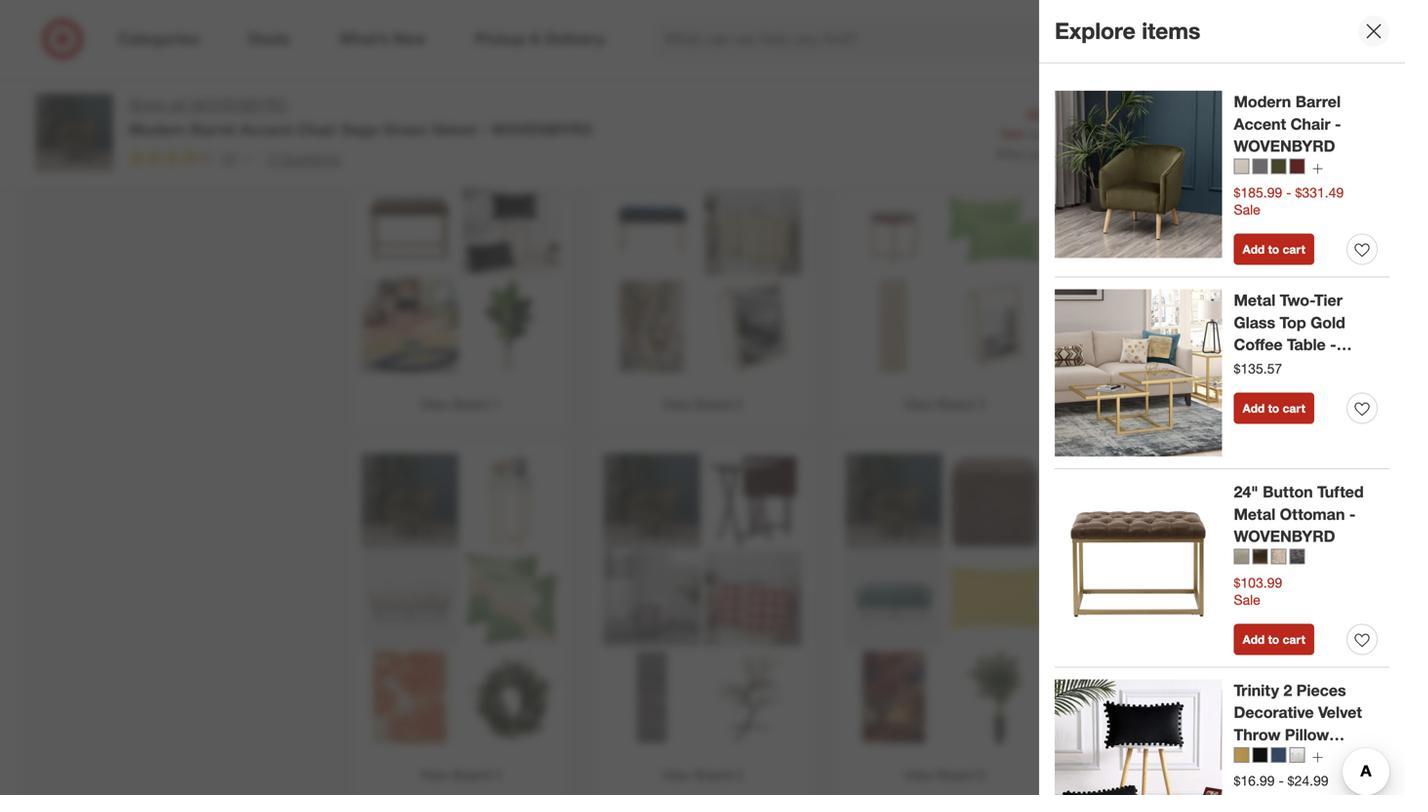 Task type: vqa. For each thing, say whether or not it's contained in the screenshot.
Bob on the top of page
no



Task type: locate. For each thing, give the bounding box(es) containing it.
barrel up the 2 more colors icon
[[1296, 92, 1341, 111]]

board left 4 at the left bottom of the page
[[453, 767, 490, 784]]

view left "3"
[[904, 396, 933, 413]]

green
[[383, 120, 428, 139]]

24"
[[1234, 483, 1259, 502]]

0 horizontal spatial velvet
[[432, 120, 476, 139]]

2 metal from the top
[[1234, 505, 1276, 524]]

1 horizontal spatial metal two-tier glass top gold coffee table - henn&hart image
[[1055, 289, 1223, 457]]

with right set
[[686, 35, 712, 52]]

6
[[978, 767, 986, 784]]

2 left 'questions'
[[268, 150, 276, 167]]

modern barrel accent chair sage green velvet - wovenbyrd image
[[361, 82, 459, 180], [361, 453, 459, 551], [603, 453, 701, 551], [845, 453, 943, 551]]

metal inside 24" button tufted metal ottoman - wovenbyrd
[[1234, 505, 1276, 524]]

view board 2 button
[[597, 73, 808, 428]]

add up "sienna red" icon
[[1274, 124, 1304, 143]]

1 horizontal spatial modern
[[1234, 92, 1292, 111]]

chair up 'questions'
[[297, 120, 337, 139]]

0 horizontal spatial accent
[[240, 120, 293, 139]]

accent
[[1234, 115, 1287, 134], [240, 120, 293, 139]]

modern barrel accent chair - wovenbyrd
[[1234, 92, 1342, 156]]

modern up heathered gray icon on the right of page
[[1234, 92, 1292, 111]]

to up the 2 more colors icon
[[1308, 124, 1323, 143]]

barrel up 16
[[191, 120, 236, 139]]

$271.99 reg $319.99 sale save $ 48.00 ( 15 % off )
[[1002, 106, 1142, 141]]

1 horizontal spatial with
[[1291, 748, 1322, 767]]

1 vertical spatial metal two-tier glass top gold coffee table - henn&hart image
[[1055, 289, 1223, 457]]

blue image
[[1272, 748, 1287, 763]]

add to cart button down the $103.99 sale
[[1234, 624, 1315, 655]]

add to cart button down 'henn&hart'
[[1234, 393, 1315, 424]]

19&#34; square pintucked ottoman walnut faux leather - wovenbyrd image
[[947, 453, 1045, 551]]

2 vertical spatial 2
[[1284, 681, 1293, 700]]

cart down 'henn&hart'
[[1283, 401, 1306, 416]]

sale up the when
[[1002, 126, 1026, 141]]

to down the $103.99 sale
[[1269, 632, 1280, 647]]

view inside view board 5 "button"
[[662, 767, 691, 784]]

-
[[1335, 115, 1342, 134], [481, 120, 487, 139], [1287, 184, 1292, 201], [1331, 335, 1337, 354], [1350, 505, 1356, 524], [1279, 773, 1284, 790]]

questions
[[279, 150, 341, 167]]

it
[[851, 2, 865, 29]]

decorative
[[1234, 704, 1314, 723]]

modern down shop
[[129, 120, 186, 139]]

1 vertical spatial 2
[[736, 396, 743, 413]]

1 horizontal spatial velvet
[[1319, 704, 1363, 723]]

to inside find the perfect way to style it build a complete set with our inspiration boards
[[766, 2, 788, 29]]

with down the pillow
[[1291, 748, 1322, 767]]

view left 5 on the bottom
[[662, 767, 691, 784]]

add for 24" button tufted metal ottoman - wovenbyrd 'image'
[[1243, 632, 1265, 647]]

- up $331.49
[[1335, 115, 1342, 134]]

view
[[420, 396, 449, 413], [662, 396, 691, 413], [904, 396, 933, 413], [420, 767, 449, 784], [662, 767, 691, 784], [904, 767, 933, 784]]

heathered gray image
[[1253, 159, 1269, 174]]

a
[[592, 35, 599, 52]]

board left 5 on the bottom
[[695, 767, 732, 784]]

metal down '24"'
[[1234, 505, 1276, 524]]

button
[[1263, 483, 1314, 502]]

reitz modern glam velvet channel stitch 3 seater shell sofa beige/gold - christopher knight home image
[[361, 551, 459, 649]]

2 inside button
[[736, 396, 743, 413]]

view for view board 1
[[420, 396, 449, 413]]

pom down covers at the bottom right of the page
[[1234, 770, 1268, 789]]

rust/blue tree loomed area rug 5'1"x7'6" - safavieh image
[[845, 649, 943, 746]]

ottoman
[[1280, 505, 1346, 524]]

view down 4&#39;x6&#39; gray abstract loomed area rug - safavieh image
[[662, 396, 691, 413]]

1 vertical spatial metal
[[1234, 505, 1276, 524]]

view left 1
[[420, 396, 449, 413]]

to up inspiration
[[766, 2, 788, 29]]

reitz modern glam velvet channel stitch 3 seater shell sofa turquoise/gold - christopher knight home image
[[845, 551, 943, 649]]

add to cart up the 2 more colors icon
[[1274, 124, 1358, 143]]

15
[[1098, 126, 1111, 141]]

search button
[[1126, 18, 1172, 64]]

0 horizontal spatial barrel
[[191, 120, 236, 139]]

sale for $271.99 reg $319.99 sale save $ 48.00 ( 15 % off )
[[1002, 126, 1026, 141]]

coffee
[[1234, 335, 1283, 354]]

0 horizontal spatial chair
[[297, 120, 337, 139]]

add down the $103.99 sale
[[1243, 632, 1265, 647]]

velvet down pieces on the bottom right of page
[[1319, 704, 1363, 723]]

items
[[1142, 17, 1201, 45]]

the
[[593, 2, 627, 29]]

view inside 'view board 2' button
[[662, 396, 691, 413]]

flynt area rug - beige/terracotta (8&#39;x10&#39;) - safavieh image
[[361, 649, 459, 746]]

nearly natural 4.5' travelers palm artificial tree in white planter image
[[463, 278, 560, 375]]

pj wood lightweight rectangle folding tv snack tray tables with compact storage rack, solid wood construction, espresso, (2 piece set) image
[[705, 453, 802, 551]]

sale inside $185.99 - $331.49 sale
[[1234, 201, 1261, 218]]

wovenbyrd up 16
[[190, 95, 288, 114]]

view inside view board 4 button
[[420, 767, 449, 784]]

0 vertical spatial barrel
[[1296, 92, 1341, 111]]

board left "3"
[[937, 396, 974, 413]]

wire frame matte gold - stonebriar collection image
[[947, 278, 1045, 375]]

design
[[1272, 770, 1324, 789]]

all
[[170, 95, 186, 114]]

to
[[766, 2, 788, 29], [1308, 124, 1323, 143], [1269, 242, 1280, 257], [1269, 401, 1280, 416], [1269, 632, 1280, 647]]

velvet right green
[[432, 120, 476, 139]]

- inside $185.99 - $331.49 sale
[[1287, 184, 1292, 201]]

nearly natural 24" eucalyptus, dancing lady orchid and mixed greens artificial wreath image
[[463, 649, 560, 746]]

1 vertical spatial sale
[[1234, 201, 1261, 218]]

(
[[1094, 126, 1098, 141]]

cart
[[1327, 124, 1358, 143], [1283, 242, 1306, 257], [1283, 401, 1306, 416], [1283, 632, 1306, 647]]

image of modern barrel accent chair sage green velvet - wovenbyrd image
[[35, 94, 113, 172]]

trinity 2 pieces velvet throw pillow covers with pom pom design, black, 12 x 20 inches image
[[463, 180, 560, 278]]

board inside button
[[937, 767, 974, 784]]

wovenbyrd
[[190, 95, 288, 114], [491, 120, 593, 139], [1234, 137, 1336, 156], [1234, 527, 1336, 546]]

add to cart button down $185.99 - $331.49 sale
[[1234, 234, 1315, 265]]

metal up "glass"
[[1234, 291, 1276, 310]]

add
[[1274, 124, 1304, 143], [1243, 242, 1265, 257], [1243, 401, 1265, 416], [1243, 632, 1265, 647]]

view for view board 6
[[904, 767, 933, 784]]

cart up $331.49
[[1327, 124, 1358, 143]]

1 horizontal spatial chair
[[1291, 115, 1331, 134]]

0 vertical spatial 2
[[268, 150, 276, 167]]

cream image
[[1234, 159, 1250, 174]]

$271.99
[[1028, 106, 1077, 123]]

view for view board 4
[[420, 767, 449, 784]]

- down gold
[[1331, 335, 1337, 354]]

modern barrel accent chair sage green velvet - wovenbyrd image for view board 1
[[361, 82, 459, 180]]

5
[[736, 767, 743, 784]]

view inside view board 1 button
[[420, 396, 449, 413]]

- right green
[[481, 120, 487, 139]]

chair inside shop all wovenbyrd modern barrel accent chair sage green velvet - wovenbyrd
[[297, 120, 337, 139]]

add to cart
[[1274, 124, 1358, 143], [1243, 242, 1306, 257], [1243, 401, 1306, 416], [1243, 632, 1306, 647]]

1 vertical spatial barrel
[[191, 120, 236, 139]]

add to cart down $185.99 - $331.49 sale
[[1243, 242, 1306, 257]]

1 horizontal spatial 2
[[736, 396, 743, 413]]

northlight 25" pre-lit japanese sakura blossom artificial tree - warm white led lights image
[[705, 649, 802, 746]]

board left 6
[[937, 767, 974, 784]]

2 horizontal spatial 2
[[1284, 681, 1293, 700]]

0 horizontal spatial pom
[[1234, 770, 1268, 789]]

add down '$135.57'
[[1243, 401, 1265, 416]]

velvet inside shop all wovenbyrd modern barrel accent chair sage green velvet - wovenbyrd
[[432, 120, 476, 139]]

16
[[221, 150, 236, 167]]

2 down 8&#34; x 10&#34; wire frame gold - stonebriar collection image
[[736, 396, 743, 413]]

view for view board 5
[[662, 767, 691, 784]]

trinity 2 pieces embroidered decorative throw pillow covers with checkered design, beige, 20 x 20-inch image
[[705, 180, 802, 278]]

0 vertical spatial with
[[686, 35, 712, 52]]

accent up heathered gray icon on the right of page
[[1234, 115, 1287, 134]]

0 vertical spatial velvet
[[432, 120, 476, 139]]

$
[[1056, 126, 1062, 141]]

view inside view board 6 button
[[904, 767, 933, 784]]

1 vertical spatial with
[[1291, 748, 1322, 767]]

to for 24" button tufted metal ottoman - wovenbyrd 'image'
[[1269, 632, 1280, 647]]

$185.99
[[1234, 184, 1283, 201]]

add for rightmost metal two-tier glass top gold coffee table - henn&hart image
[[1243, 401, 1265, 416]]

wovenbyrd up sage green icon
[[1234, 137, 1336, 156]]

add to cart button
[[1261, 112, 1371, 155], [1234, 234, 1315, 265], [1234, 393, 1315, 424], [1234, 624, 1315, 655]]

0 horizontal spatial modern
[[129, 120, 186, 139]]

board for 6
[[937, 767, 974, 784]]

chair inside modern barrel accent chair - wovenbyrd
[[1291, 115, 1331, 134]]

view for view board 2
[[662, 396, 691, 413]]

pom
[[1327, 748, 1360, 767], [1234, 770, 1268, 789]]

velvet
[[432, 120, 476, 139], [1319, 704, 1363, 723]]

explore items
[[1055, 17, 1201, 45]]

- down blue image
[[1279, 773, 1284, 790]]

2 vertical spatial sale
[[1234, 591, 1261, 608]]

$135.57
[[1234, 360, 1283, 377]]

2&#39;3&#34;x7&#39; huddersfield runner rust/multi - safavieh image
[[603, 649, 701, 746]]

0 vertical spatial metal
[[1234, 291, 1276, 310]]

0 vertical spatial pom
[[1327, 748, 1360, 767]]

explore items dialog
[[1040, 0, 1406, 796]]

0 horizontal spatial with
[[686, 35, 712, 52]]

What can we help you find? suggestions appear below search field
[[653, 18, 1139, 61]]

trinity 2 pieces embroidered decorative throw pillow covers with checkered design, red, 20 x 20-inch image
[[705, 551, 802, 649]]

barrel
[[1296, 92, 1341, 111], [191, 120, 236, 139]]

48&#34; moreno solid mango wood lift top coffee table umber brown - wyndenhall image
[[947, 82, 1045, 180]]

1 vertical spatial modern
[[129, 120, 186, 139]]

- down "sienna red" icon
[[1287, 184, 1292, 201]]

board for 2
[[695, 396, 732, 413]]

wovenbyrd inside modern barrel accent chair - wovenbyrd
[[1234, 137, 1336, 156]]

1 metal from the top
[[1234, 291, 1276, 310]]

1 vertical spatial velvet
[[1319, 704, 1363, 723]]

perfect
[[633, 2, 711, 29]]

0 vertical spatial modern
[[1234, 92, 1292, 111]]

view inside 'view board 3' button
[[904, 396, 933, 413]]

- inside modern barrel accent chair - wovenbyrd
[[1335, 115, 1342, 134]]

sale down cream image
[[1234, 201, 1261, 218]]

add down '$185.99'
[[1243, 242, 1265, 257]]

set
[[664, 35, 683, 52]]

chair up "sienna red" icon
[[1291, 115, 1331, 134]]

18&#34; round ottoman with metal base pink velvet - wovenbyrd image
[[845, 180, 943, 278]]

tufted
[[1318, 483, 1364, 502]]

view for view board 3
[[904, 396, 933, 413]]

metal two-tier glass top gold coffee table - henn&hart image
[[463, 82, 560, 180], [1055, 289, 1223, 457]]

accent up the 2 questions link
[[240, 120, 293, 139]]

to for rightmost metal two-tier glass top gold coffee table - henn&hart image
[[1269, 401, 1280, 416]]

board left 1
[[453, 396, 490, 413]]

add to cart for rightmost metal two-tier glass top gold coffee table - henn&hart image
[[1243, 401, 1306, 416]]

to for modern barrel accent chair - wovenbyrd image
[[1269, 242, 1280, 257]]

view left 6
[[904, 767, 933, 784]]

view board 4 button
[[355, 444, 566, 796]]

cart up pieces on the bottom right of page
[[1283, 632, 1306, 647]]

2
[[268, 150, 276, 167], [736, 396, 743, 413], [1284, 681, 1293, 700]]

add to cart down the $103.99 sale
[[1243, 632, 1306, 647]]

wovenbyrd up light brown 'image'
[[1234, 527, 1336, 546]]

sale inside $271.99 reg $319.99 sale save $ 48.00 ( 15 % off )
[[1002, 126, 1026, 141]]

style
[[794, 2, 845, 29]]

henn&hart
[[1234, 358, 1317, 377]]

view left 4 at the left bottom of the page
[[420, 767, 449, 784]]

cream image
[[1290, 748, 1306, 763]]

- inside 24" button tufted metal ottoman - wovenbyrd
[[1350, 505, 1356, 524]]

board inside button
[[937, 396, 974, 413]]

board
[[453, 396, 490, 413], [695, 396, 732, 413], [937, 396, 974, 413], [453, 767, 490, 784], [695, 767, 732, 784], [937, 767, 974, 784]]

metal
[[1234, 291, 1276, 310], [1234, 505, 1276, 524]]

board inside "button"
[[695, 767, 732, 784]]

board down 8&#34; x 10&#34; wire frame gold - stonebriar collection image
[[695, 396, 732, 413]]

to down 'henn&hart'
[[1269, 401, 1280, 416]]

to down $185.99 - $331.49 sale
[[1269, 242, 1280, 257]]

view board 6 button
[[840, 444, 1050, 796]]

0 vertical spatial sale
[[1002, 126, 1026, 141]]

1 horizontal spatial barrel
[[1296, 92, 1341, 111]]

add to cart for modern barrel accent chair - wovenbyrd image
[[1243, 242, 1306, 257]]

0 vertical spatial metal two-tier glass top gold coffee table - henn&hart image
[[463, 82, 560, 180]]

sale down cream faux leather icon
[[1234, 591, 1261, 608]]

build
[[557, 35, 588, 52]]

pom right 3 more colors image
[[1327, 748, 1360, 767]]

$103.99
[[1234, 574, 1283, 591]]

view board 5 button
[[597, 444, 808, 796]]

add to cart down 'henn&hart'
[[1243, 401, 1306, 416]]

1 horizontal spatial accent
[[1234, 115, 1287, 134]]

wovenbyrd inside 24" button tufted metal ottoman - wovenbyrd
[[1234, 527, 1336, 546]]

add to cart button up the 2 more colors icon
[[1261, 112, 1371, 155]]

2 up decorative
[[1284, 681, 1293, 700]]

- down tufted
[[1350, 505, 1356, 524]]

find the perfect way to style it build a complete set with our inspiration boards
[[541, 2, 865, 52]]

24" button tufted metal ottoman - wovenbyrd link
[[1234, 481, 1378, 548]]

7&#39;x7&#39; round holden geometric design area rug ivory/multi round - safavieh image
[[361, 278, 459, 375]]



Task type: describe. For each thing, give the bounding box(es) containing it.
0 horizontal spatial 2
[[268, 150, 276, 167]]

two-
[[1280, 291, 1315, 310]]

velvet inside trinity 2 pieces decorative velvet throw pillow covers with pom pom design
[[1319, 704, 1363, 723]]

board for 1
[[453, 396, 490, 413]]

)
[[1139, 126, 1142, 141]]

48.00
[[1062, 126, 1091, 141]]

our
[[715, 35, 735, 52]]

find
[[541, 2, 587, 29]]

cream faux leather image
[[1234, 549, 1250, 565]]

add to cart button for 24" button tufted metal ottoman - wovenbyrd 'image'
[[1234, 624, 1315, 655]]

add to cart button for rightmost metal two-tier glass top gold coffee table - henn&hart image
[[1234, 393, 1315, 424]]

beige/brown solid woven runner 2'4"x12' - safavieh image
[[845, 278, 943, 375]]

4
[[494, 767, 501, 784]]

16 link
[[129, 147, 255, 171]]

boards
[[806, 35, 849, 52]]

24" button tufted metal ottoman - wovenbyrd
[[1234, 483, 1364, 546]]

pieces
[[1297, 681, 1347, 700]]

metal two-tier glass top gold coffee table - henn&hart
[[1234, 291, 1346, 377]]

accent inside shop all wovenbyrd modern barrel accent chair sage green velvet - wovenbyrd
[[240, 120, 293, 139]]

trinity
[[1234, 681, 1280, 700]]

- inside shop all wovenbyrd modern barrel accent chair sage green velvet - wovenbyrd
[[481, 120, 487, 139]]

2 questions link
[[259, 147, 341, 170]]

explore
[[1055, 17, 1136, 45]]

30.5" decorative pillowtop ottoman - wovenbyrd image
[[603, 180, 701, 278]]

modern barrel accent chair - wovenbyrd link
[[1234, 91, 1378, 158]]

barrel inside shop all wovenbyrd modern barrel accent chair sage green velvet - wovenbyrd
[[191, 120, 236, 139]]

save
[[1029, 126, 1053, 141]]

metal inside metal two-tier glass top gold coffee table - henn&hart
[[1234, 291, 1276, 310]]

view board 2
[[662, 396, 743, 413]]

3 more colors image
[[1313, 752, 1324, 764]]

modern inside shop all wovenbyrd modern barrel accent chair sage green velvet - wovenbyrd
[[129, 120, 186, 139]]

when
[[997, 147, 1027, 161]]

modern barrel accent chair sage green velvet - wovenbyrd image for view board 6
[[845, 453, 943, 551]]

$185.99 - $331.49 sale
[[1234, 184, 1344, 218]]

modern barrel accent chair - wovenbyrd image
[[1055, 91, 1223, 258]]

1 vertical spatial pom
[[1234, 770, 1268, 789]]

wovenbyrd down build
[[491, 120, 593, 139]]

shop
[[129, 95, 166, 114]]

yellow image
[[1234, 748, 1250, 763]]

add to cart for 24" button tufted metal ottoman - wovenbyrd 'image'
[[1243, 632, 1306, 647]]

tier
[[1315, 291, 1343, 310]]

%
[[1111, 126, 1122, 141]]

light brown image
[[1272, 549, 1287, 565]]

unique bargains couch sofa chair decor comfortable soft pillow cases green-6 18" x 18" 2 pcs image
[[463, 551, 560, 649]]

pillow
[[1285, 726, 1330, 745]]

3
[[978, 396, 986, 413]]

modern barrel accent chair sage green velvet - wovenbyrd image for view board 4
[[361, 453, 459, 551]]

online
[[1089, 147, 1121, 161]]

sage
[[341, 120, 379, 139]]

$331.49
[[1296, 184, 1344, 201]]

view board 3 button
[[840, 73, 1050, 428]]

$319.99
[[1100, 108, 1142, 122]]

view board 3
[[904, 396, 986, 413]]

- inside metal two-tier glass top gold coffee table - henn&hart
[[1331, 335, 1337, 354]]

view board 1 button
[[355, 73, 566, 428]]

24" button tufted metal ottoman - wovenbyrd image
[[1055, 481, 1223, 649]]

nearly natural 58-in golden cane artificial palm tree in gray planter image
[[947, 649, 1045, 746]]

$16.99
[[1234, 773, 1275, 790]]

view board 4
[[420, 767, 501, 784]]

2 questions
[[268, 150, 341, 167]]

trinity 2 pieces decorative velvet throw pillow covers with pom pom design link
[[1234, 680, 1378, 789]]

covers
[[1234, 748, 1286, 767]]

$24.99
[[1288, 773, 1329, 790]]

purchased
[[1030, 147, 1086, 161]]

when purchased online
[[997, 147, 1121, 161]]

black image
[[1253, 748, 1269, 763]]

way
[[718, 2, 760, 29]]

search
[[1126, 31, 1172, 50]]

sale for $185.99 - $331.49 sale
[[1234, 201, 1261, 218]]

modern barrel accent chair sage green velvet - wovenbyrd image for view board 5
[[603, 453, 701, 551]]

sienna red image
[[1290, 159, 1306, 174]]

16&#34; modern round ottoman with metal base tan - wovenbyrd image
[[603, 551, 701, 649]]

with inside find the perfect way to style it build a complete set with our inspiration boards
[[686, 35, 712, 52]]

light brown faux leather image
[[1253, 549, 1269, 565]]

board for 5
[[695, 767, 732, 784]]

reg
[[1080, 108, 1097, 122]]

board for 3
[[937, 396, 974, 413]]

unique bargains velvet modern solid couch sofa home decorative pillow covers green 12" x 20" 2 pcs image
[[947, 180, 1045, 278]]

table
[[1288, 335, 1326, 354]]

gold
[[1311, 313, 1346, 332]]

throw
[[1234, 726, 1281, 745]]

metal two-tier glass top gold coffee table - henn&hart link
[[1234, 289, 1378, 377]]

black faux leather image
[[1290, 549, 1306, 565]]

8&#34; x 10&#34; wire frame gold - stonebriar collection image
[[705, 278, 802, 375]]

with inside trinity 2 pieces decorative velvet throw pillow covers with pom pom design
[[1291, 748, 1322, 767]]

1
[[494, 396, 501, 413]]

view board 6
[[904, 767, 986, 784]]

top
[[1280, 313, 1307, 332]]

trinity 2 pieces decorative velvet throw pillow covers with pom pom design
[[1234, 681, 1363, 789]]

view board 5
[[662, 767, 743, 784]]

board for 4
[[453, 767, 490, 784]]

accent inside modern barrel accent chair - wovenbyrd
[[1234, 115, 1287, 134]]

sale inside the $103.99 sale
[[1234, 591, 1261, 608]]

cart down $185.99 - $331.49 sale
[[1283, 242, 1306, 257]]

sage green image
[[1272, 159, 1287, 174]]

view board 1
[[420, 396, 501, 413]]

trinity 2 pieces decorative velvet throw pillow covers with pom pom design image
[[1055, 680, 1223, 796]]

24&#34; button tufted metal ottoman light brown faux leather - wovenbyrd image
[[361, 180, 459, 278]]

4&#39;x6&#39; gray abstract loomed area rug - safavieh image
[[603, 278, 701, 375]]

add for modern barrel accent chair - wovenbyrd image
[[1243, 242, 1265, 257]]

complete
[[603, 35, 660, 52]]

glass
[[1234, 313, 1276, 332]]

0 horizontal spatial metal two-tier glass top gold coffee table - henn&hart image
[[463, 82, 560, 180]]

piccocasa luxury corduroy corn striped cushion soft throw pillow case image
[[947, 551, 1045, 649]]

1 horizontal spatial pom
[[1327, 748, 1360, 767]]

barrel inside modern barrel accent chair - wovenbyrd
[[1296, 92, 1341, 111]]

$16.99 - $24.99
[[1234, 773, 1329, 790]]

2 more colors image
[[1313, 163, 1324, 175]]

$103.99 sale
[[1234, 574, 1283, 608]]

inspiration
[[739, 35, 802, 52]]

modern inside modern barrel accent chair - wovenbyrd
[[1234, 92, 1292, 111]]

2 inside trinity 2 pieces decorative velvet throw pillow covers with pom pom design
[[1284, 681, 1293, 700]]

off
[[1125, 126, 1139, 141]]

costway modern round side end coffee table nightstand faux marble top w/metal frame white image
[[463, 453, 560, 551]]

shop all wovenbyrd modern barrel accent chair sage green velvet - wovenbyrd
[[129, 95, 593, 139]]

add to cart button for modern barrel accent chair - wovenbyrd image
[[1234, 234, 1315, 265]]



